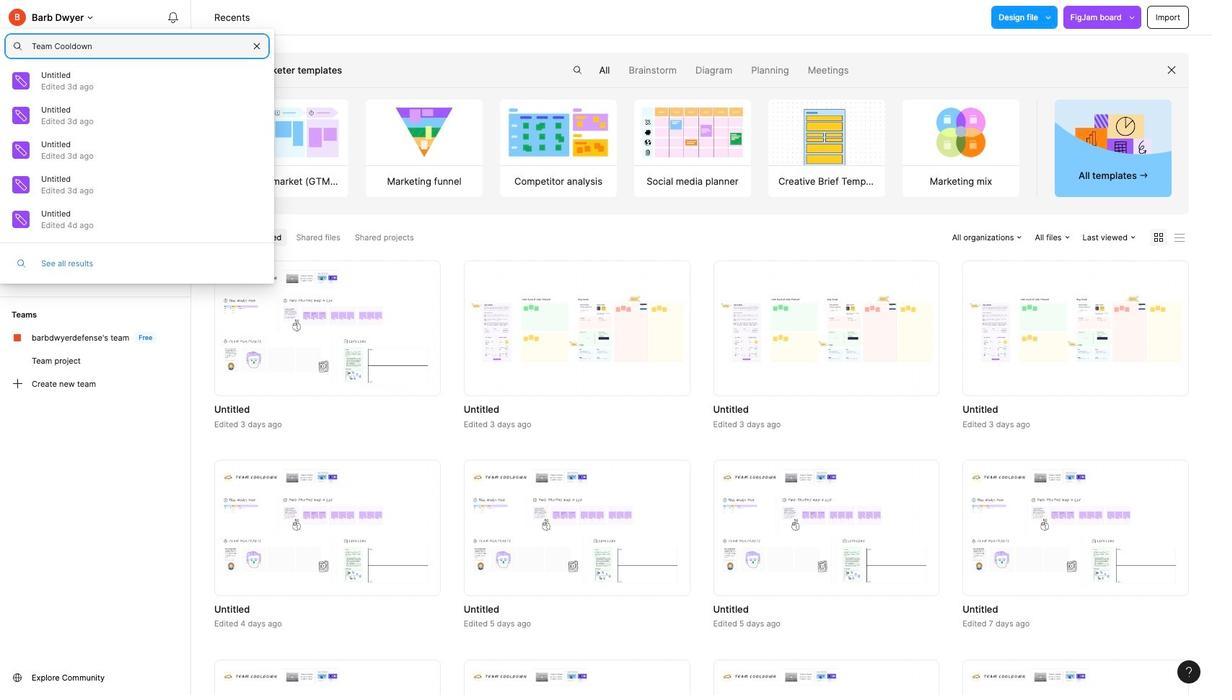 Task type: describe. For each thing, give the bounding box(es) containing it.
marketing funnel image
[[366, 100, 483, 165]]

page 16 image
[[12, 125, 23, 136]]

creative brief template image
[[762, 100, 893, 165]]

1 vertical spatial search 32 image
[[566, 58, 589, 82]]

community 16 image
[[12, 672, 23, 684]]

0 vertical spatial search 32 image
[[6, 35, 29, 58]]

search 32 image
[[6, 35, 29, 58]]

bell 32 image
[[162, 6, 185, 29]]



Task type: locate. For each thing, give the bounding box(es) containing it.
search 32 image
[[6, 35, 29, 58], [566, 58, 589, 82], [9, 252, 32, 275]]

search for anything text field for search 32 icon
[[32, 40, 185, 52]]

file thumbnail image
[[222, 270, 434, 387], [471, 296, 683, 362], [721, 296, 933, 362], [971, 296, 1183, 362], [222, 469, 434, 587], [471, 469, 683, 587], [721, 469, 933, 587], [971, 469, 1183, 587], [222, 669, 434, 695], [471, 669, 683, 695], [721, 669, 933, 695], [971, 669, 1183, 695]]

competitor analysis image
[[501, 100, 617, 165]]

search for anything text field right search 32 icon
[[32, 40, 98, 52]]

search for anything text field for topmost search 32 image
[[32, 40, 98, 52]]

social media planner image
[[635, 100, 751, 165]]

Search for anything text field
[[32, 40, 185, 52], [32, 40, 98, 52]]

go-to-market (gtm) strategy image
[[232, 100, 348, 165]]

marketing mix image
[[903, 100, 1020, 165]]

x 16 image
[[251, 40, 263, 52]]

search for anything text field down bell 32 image
[[32, 40, 185, 52]]

see all all templates image
[[1076, 113, 1152, 164]]

recent 16 image
[[12, 69, 23, 81]]

2 vertical spatial search 32 image
[[9, 252, 32, 275]]



Task type: vqa. For each thing, say whether or not it's contained in the screenshot.
team cooldown Image
no



